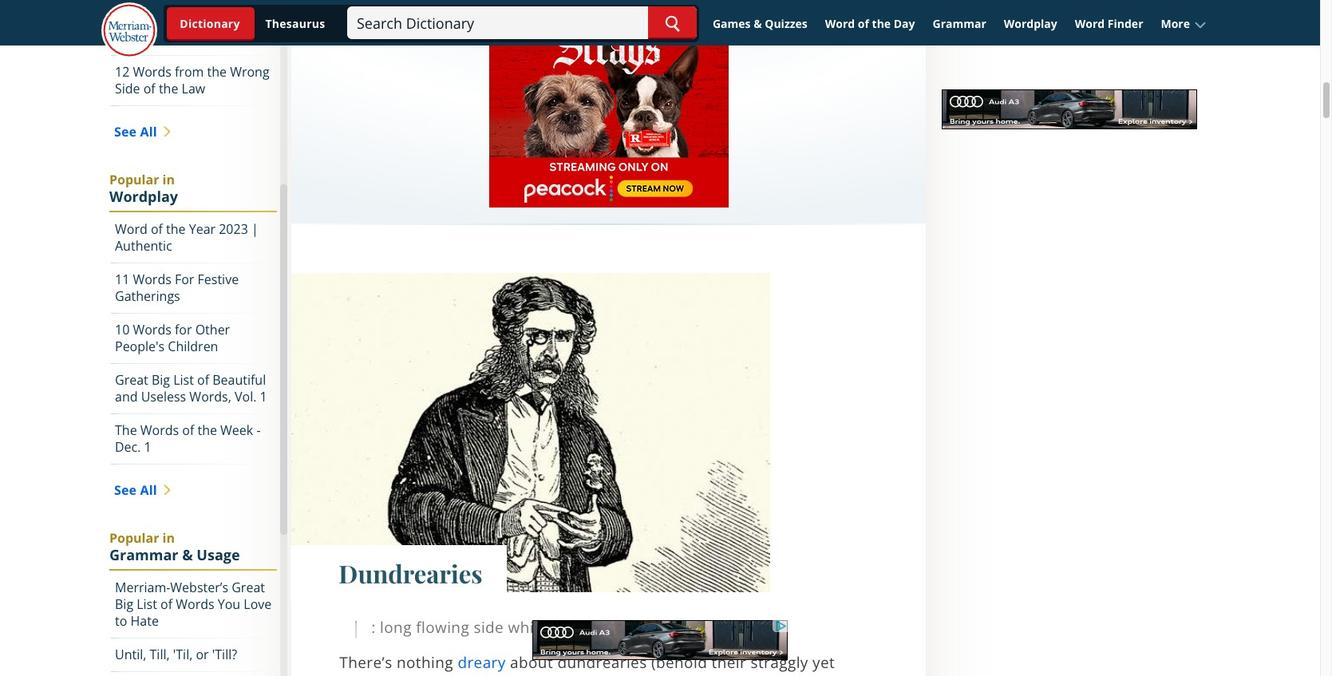 Task type: describe. For each thing, give the bounding box(es) containing it.
wordplay link
[[997, 9, 1065, 38]]

10 words for other people's children link
[[111, 314, 277, 364]]

12 words from the wrong side of the law link
[[111, 56, 277, 106]]

of left day at right top
[[858, 16, 869, 31]]

love
[[244, 596, 272, 613]]

word
[[634, 675, 671, 676]]

people's
[[115, 338, 165, 355]]

12
[[115, 63, 130, 81]]

see for second see all link from the bottom of the page
[[114, 123, 137, 141]]

11
[[115, 271, 130, 288]]

popular in wordplay
[[109, 171, 178, 206]]

2 see all link from the top
[[109, 473, 277, 508]]

hate
[[131, 612, 159, 630]]

words for 11
[[133, 271, 172, 288]]

till,
[[150, 646, 170, 664]]

children
[[168, 338, 218, 355]]

'till?
[[212, 646, 237, 664]]

and
[[115, 388, 138, 406]]

words for 12
[[133, 63, 172, 81]]

words for 10
[[133, 321, 172, 339]]

12 words from the wrong side of the law
[[115, 63, 270, 97]]

beautiful
[[213, 371, 266, 389]]

8
[[216, 0, 223, 14]]

nor
[[528, 675, 554, 676]]

dice, dice, baby: 8 dungeons & dragons words
[[115, 0, 242, 47]]

dice, dice, baby: 8 dungeons & dragons words link
[[111, 0, 277, 56]]

the inside the words of the week - dec. 1
[[198, 422, 217, 439]]

of inside 12 words from the wrong side of the law
[[144, 80, 156, 97]]

11 words for festive gatherings link
[[111, 263, 277, 314]]

vol.
[[235, 388, 257, 406]]

gatherings
[[115, 287, 180, 305]]

the
[[115, 422, 137, 439]]

& right 'games'
[[754, 16, 762, 31]]

search word image
[[665, 15, 680, 32]]

popular for wordplay
[[109, 171, 159, 188]]

great big list of beautiful and useless words, vol. 1
[[115, 371, 267, 406]]

merriam-webster's great big list of words you love to hate
[[115, 579, 272, 630]]

1 horizontal spatial grammar
[[933, 16, 987, 31]]

wrong
[[230, 63, 270, 81]]

1 inside the words of the week - dec. 1
[[144, 438, 152, 456]]

& inside "popular in grammar & usage"
[[182, 545, 193, 565]]

webster's
[[170, 579, 228, 596]]

the words of the week - dec. 1
[[115, 422, 261, 456]]

in for grammar
[[163, 529, 175, 547]]

great big list of beautiful and useless words, vol. 1 link
[[111, 364, 277, 414]]

& inside dice, dice, baby: 8 dungeons & dragons words
[[179, 13, 188, 30]]

side
[[474, 617, 504, 638]]

grammar link
[[926, 9, 994, 38]]

for
[[175, 321, 192, 339]]

side
[[115, 80, 140, 97]]

10 words for other people's children
[[115, 321, 230, 355]]

word of the year 2023 | authentic
[[115, 220, 259, 255]]

the left day at right top
[[872, 16, 891, 31]]

1 dice, from the left
[[115, 0, 144, 14]]

popular in grammar & usage
[[109, 529, 240, 565]]

list inside merriam-webster's great big list of words you love to hate
[[137, 596, 157, 613]]

day
[[894, 16, 915, 31]]

: long flowing side whiskers
[[372, 617, 573, 638]]

other
[[195, 321, 230, 339]]

the left law
[[159, 80, 178, 97]]

1 all from the top
[[140, 123, 157, 141]]

'til,
[[173, 646, 193, 664]]

merriam-
[[115, 579, 170, 596]]

useless
[[141, 388, 186, 406]]

the inside about dundrearies (behold their straggly yet luxurious magnificence!), nor about the word
[[605, 675, 629, 676]]

for
[[175, 271, 194, 288]]

0 vertical spatial about
[[510, 652, 553, 673]]

see all for second see all link from the top of the page
[[114, 481, 157, 499]]

whiskers
[[508, 617, 573, 638]]

long
[[380, 617, 412, 638]]

luxurious
[[340, 675, 409, 676]]

dec.
[[115, 438, 141, 456]]

there's
[[340, 652, 393, 673]]

popular for grammar & usage
[[109, 529, 159, 547]]

baby:
[[180, 0, 213, 14]]

more
[[1161, 16, 1191, 31]]

dreary
[[458, 652, 506, 673]]

quizzes
[[765, 16, 808, 31]]

in for wordplay
[[163, 171, 175, 188]]

list inside great big list of beautiful and useless words, vol. 1
[[173, 371, 194, 389]]

their
[[712, 652, 747, 673]]

words inside dice, dice, baby: 8 dungeons & dragons words
[[115, 30, 154, 47]]

big inside merriam-webster's great big list of words you love to hate
[[115, 596, 133, 613]]

word of the day link
[[818, 9, 923, 38]]

of inside word of the year 2023 | authentic
[[151, 220, 163, 238]]

the inside word of the year 2023 | authentic
[[166, 220, 186, 238]]

alt 65133702679bd image
[[292, 273, 771, 592]]

-
[[257, 422, 261, 439]]

dungeons
[[115, 13, 176, 30]]

word for word finder
[[1075, 16, 1105, 31]]

finder
[[1108, 16, 1144, 31]]

yet
[[813, 652, 835, 673]]

authentic
[[115, 237, 172, 255]]

10
[[115, 321, 130, 339]]

dundrearies
[[339, 557, 483, 590]]

year
[[189, 220, 216, 238]]

law
[[182, 80, 205, 97]]



Task type: locate. For each thing, give the bounding box(es) containing it.
words inside the words of the week - dec. 1
[[140, 422, 179, 439]]

1 vertical spatial 1
[[144, 438, 152, 456]]

great down usage at the left of page
[[232, 579, 265, 596]]

1 see all link from the top
[[109, 114, 277, 149]]

word
[[825, 16, 855, 31], [1075, 16, 1105, 31], [115, 220, 148, 238]]

2 in from the top
[[163, 529, 175, 547]]

:
[[372, 617, 376, 638]]

2023
[[219, 220, 248, 238]]

big
[[152, 371, 170, 389], [115, 596, 133, 613]]

in left usage at the left of page
[[163, 529, 175, 547]]

words inside 11 words for festive gatherings
[[133, 271, 172, 288]]

of down popular in wordplay
[[151, 220, 163, 238]]

&
[[179, 13, 188, 30], [754, 16, 762, 31], [182, 545, 193, 565]]

great
[[115, 371, 148, 389], [232, 579, 265, 596]]

word of the day
[[825, 16, 915, 31]]

list down children on the left
[[173, 371, 194, 389]]

0 horizontal spatial grammar
[[109, 545, 178, 565]]

words right 10
[[133, 321, 172, 339]]

word left finder
[[1075, 16, 1105, 31]]

word of the year 2023 | authentic link
[[111, 213, 277, 263]]

see all link
[[109, 114, 277, 149], [109, 473, 277, 508]]

Search search field
[[347, 6, 697, 39]]

in inside "popular in grammar & usage"
[[163, 529, 175, 547]]

dundrearies
[[558, 652, 647, 673]]

0 horizontal spatial wordplay
[[109, 187, 178, 206]]

big inside great big list of beautiful and useless words, vol. 1
[[152, 371, 170, 389]]

about dundrearies (behold their straggly yet luxurious magnificence!), nor about the word
[[340, 652, 835, 676]]

0 vertical spatial popular
[[109, 171, 159, 188]]

1 horizontal spatial dice,
[[147, 0, 176, 14]]

games & quizzes link
[[706, 9, 815, 38]]

flowing
[[416, 617, 470, 638]]

toggle search dictionary/thesaurus image
[[167, 7, 255, 41]]

see all for second see all link from the bottom of the page
[[114, 123, 157, 141]]

words inside 12 words from the wrong side of the law
[[133, 63, 172, 81]]

2 popular from the top
[[109, 529, 159, 547]]

games & quizzes
[[713, 16, 808, 31]]

words right the
[[140, 422, 179, 439]]

0 horizontal spatial dice,
[[115, 0, 144, 14]]

dice, up 12
[[115, 0, 144, 14]]

0 vertical spatial 1
[[260, 388, 267, 406]]

all down side at the left
[[140, 123, 157, 141]]

magnificence!),
[[413, 675, 524, 676]]

word right quizzes
[[825, 16, 855, 31]]

wordplay up authentic
[[109, 187, 178, 206]]

usage
[[197, 545, 240, 565]]

great inside great big list of beautiful and useless words, vol. 1
[[115, 371, 148, 389]]

the left year at left
[[166, 220, 186, 238]]

all down dec.
[[140, 481, 157, 499]]

word finder
[[1075, 16, 1144, 31]]

1 inside great big list of beautiful and useless words, vol. 1
[[260, 388, 267, 406]]

0 vertical spatial see all
[[114, 123, 157, 141]]

2 all from the top
[[140, 481, 157, 499]]

of inside great big list of beautiful and useless words, vol. 1
[[197, 371, 209, 389]]

see all link down the words of the week - dec. 1 link
[[109, 473, 277, 508]]

dice,
[[115, 0, 144, 14], [147, 0, 176, 14]]

until, till, 'til, or 'till?
[[115, 646, 237, 664]]

1 see from the top
[[114, 123, 137, 141]]

popular
[[109, 171, 159, 188], [109, 529, 159, 547]]

the down dundrearies
[[605, 675, 629, 676]]

word for word of the day
[[825, 16, 855, 31]]

word down popular in wordplay
[[115, 220, 148, 238]]

0 vertical spatial big
[[152, 371, 170, 389]]

word inside word of the year 2023 | authentic
[[115, 220, 148, 238]]

0 horizontal spatial about
[[510, 652, 553, 673]]

see all down dec.
[[114, 481, 157, 499]]

of down children on the left
[[197, 371, 209, 389]]

& left dragons
[[179, 13, 188, 30]]

of right side at the left
[[144, 80, 156, 97]]

0 horizontal spatial 1
[[144, 438, 152, 456]]

merriam-webster logo link
[[101, 2, 157, 59]]

1 vertical spatial grammar
[[109, 545, 178, 565]]

until,
[[115, 646, 146, 664]]

see down dec.
[[114, 481, 137, 499]]

or
[[196, 646, 209, 664]]

grammar inside "popular in grammar & usage"
[[109, 545, 178, 565]]

advertisement region
[[489, 8, 729, 208], [942, 89, 1198, 129], [533, 620, 788, 660]]

great down the people's at the left of the page
[[115, 371, 148, 389]]

2 dice, from the left
[[147, 0, 176, 14]]

1 see all from the top
[[114, 123, 157, 141]]

1 popular from the top
[[109, 171, 159, 188]]

merriam webster - established 1828 image
[[101, 2, 157, 59]]

1 horizontal spatial great
[[232, 579, 265, 596]]

grammar right day at right top
[[933, 16, 987, 31]]

0 vertical spatial wordplay
[[1004, 16, 1058, 31]]

1 horizontal spatial word
[[825, 16, 855, 31]]

11 words for festive gatherings
[[115, 271, 239, 305]]

words left you
[[176, 596, 214, 613]]

1 vertical spatial see
[[114, 481, 137, 499]]

about up nor
[[510, 652, 553, 673]]

(behold
[[652, 652, 708, 673]]

1 horizontal spatial list
[[173, 371, 194, 389]]

0 vertical spatial great
[[115, 371, 148, 389]]

see all link down law
[[109, 114, 277, 149]]

0 horizontal spatial word
[[115, 220, 148, 238]]

2 horizontal spatial word
[[1075, 16, 1105, 31]]

1 vertical spatial see all link
[[109, 473, 277, 508]]

popular inside popular in wordplay
[[109, 171, 159, 188]]

words inside merriam-webster's great big list of words you love to hate
[[176, 596, 214, 613]]

0 horizontal spatial big
[[115, 596, 133, 613]]

popular inside "popular in grammar & usage"
[[109, 529, 159, 547]]

straggly
[[751, 652, 809, 673]]

|
[[251, 220, 259, 238]]

in inside popular in wordplay
[[163, 171, 175, 188]]

great inside merriam-webster's great big list of words you love to hate
[[232, 579, 265, 596]]

the
[[872, 16, 891, 31], [207, 63, 227, 81], [159, 80, 178, 97], [166, 220, 186, 238], [198, 422, 217, 439], [605, 675, 629, 676]]

of right the hate at the bottom
[[161, 596, 173, 613]]

1 vertical spatial all
[[140, 481, 157, 499]]

popular up merriam-
[[109, 529, 159, 547]]

0 vertical spatial grammar
[[933, 16, 987, 31]]

2 see all from the top
[[114, 481, 157, 499]]

games
[[713, 16, 751, 31]]

1 horizontal spatial 1
[[260, 388, 267, 406]]

1 vertical spatial in
[[163, 529, 175, 547]]

1 in from the top
[[163, 171, 175, 188]]

list right to
[[137, 596, 157, 613]]

see all down side at the left
[[114, 123, 157, 141]]

the left week
[[198, 422, 217, 439]]

until, till, 'til, or 'till? link
[[111, 639, 277, 672]]

big right and
[[152, 371, 170, 389]]

words inside the 10 words for other people's children
[[133, 321, 172, 339]]

wordplay right grammar link
[[1004, 16, 1058, 31]]

see down side at the left
[[114, 123, 137, 141]]

1 vertical spatial big
[[115, 596, 133, 613]]

week
[[220, 422, 253, 439]]

wordplay
[[1004, 16, 1058, 31], [109, 187, 178, 206]]

words,
[[190, 388, 231, 406]]

& left usage at the left of page
[[182, 545, 193, 565]]

about
[[510, 652, 553, 673], [558, 675, 601, 676]]

1 vertical spatial about
[[558, 675, 601, 676]]

all
[[140, 123, 157, 141], [140, 481, 157, 499]]

big up the until,
[[115, 596, 133, 613]]

words right 11
[[133, 271, 172, 288]]

of down words,
[[182, 422, 194, 439]]

1 vertical spatial list
[[137, 596, 157, 613]]

festive
[[198, 271, 239, 288]]

of
[[858, 16, 869, 31], [144, 80, 156, 97], [151, 220, 163, 238], [197, 371, 209, 389], [182, 422, 194, 439], [161, 596, 173, 613]]

0 horizontal spatial list
[[137, 596, 157, 613]]

of inside the words of the week - dec. 1
[[182, 422, 194, 439]]

you
[[218, 596, 240, 613]]

0 vertical spatial list
[[173, 371, 194, 389]]

1 horizontal spatial wordplay
[[1004, 16, 1058, 31]]

dragons
[[192, 13, 242, 30]]

1 vertical spatial see all
[[114, 481, 157, 499]]

popular up authentic
[[109, 171, 159, 188]]

merriam-webster's great big list of words you love to hate link
[[111, 572, 277, 639]]

to
[[115, 612, 127, 630]]

1 right dec.
[[144, 438, 152, 456]]

dreary link
[[458, 652, 506, 673]]

0 vertical spatial see
[[114, 123, 137, 141]]

words
[[115, 30, 154, 47], [133, 63, 172, 81], [133, 271, 172, 288], [133, 321, 172, 339], [140, 422, 179, 439], [176, 596, 214, 613]]

1 horizontal spatial big
[[152, 371, 170, 389]]

word finder link
[[1068, 9, 1151, 38]]

1 vertical spatial great
[[232, 579, 265, 596]]

there's nothing dreary
[[340, 652, 506, 673]]

grammar up merriam-
[[109, 545, 178, 565]]

see
[[114, 123, 137, 141], [114, 481, 137, 499]]

0 vertical spatial all
[[140, 123, 157, 141]]

1 horizontal spatial about
[[558, 675, 601, 676]]

the words of the week - dec. 1 link
[[111, 414, 277, 465]]

2 see from the top
[[114, 481, 137, 499]]

words for the
[[140, 422, 179, 439]]

0 vertical spatial see all link
[[109, 114, 277, 149]]

0 horizontal spatial great
[[115, 371, 148, 389]]

words up 12
[[115, 30, 154, 47]]

0 vertical spatial in
[[163, 171, 175, 188]]

of inside merriam-webster's great big list of words you love to hate
[[161, 596, 173, 613]]

1 right vol. at left
[[260, 388, 267, 406]]

words right 12
[[133, 63, 172, 81]]

the right from
[[207, 63, 227, 81]]

dice, left the baby:
[[147, 0, 176, 14]]

see for second see all link from the top of the page
[[114, 481, 137, 499]]

nothing
[[397, 652, 454, 673]]

1 vertical spatial popular
[[109, 529, 159, 547]]

from
[[175, 63, 204, 81]]

word for word of the year 2023 | authentic
[[115, 220, 148, 238]]

in up word of the year 2023 | authentic
[[163, 171, 175, 188]]

1 vertical spatial wordplay
[[109, 187, 178, 206]]

about down dundrearies
[[558, 675, 601, 676]]

more button
[[1154, 9, 1214, 38]]



Task type: vqa. For each thing, say whether or not it's contained in the screenshot.
"Word" for Word History
no



